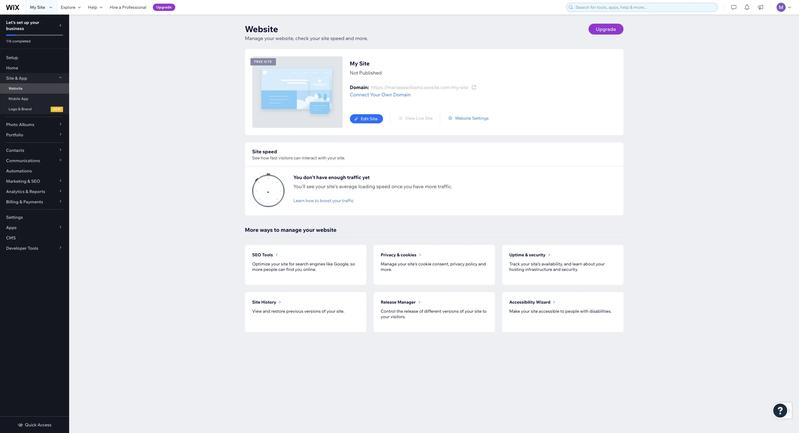 Task type: describe. For each thing, give the bounding box(es) containing it.
enough
[[328, 174, 346, 180]]

so
[[350, 261, 355, 267]]

communications button
[[0, 156, 69, 166]]

1 vertical spatial have
[[413, 183, 424, 190]]

hire a professional link
[[106, 0, 150, 15]]

tools for seo tools
[[262, 252, 273, 258]]

tools for developer tools
[[28, 246, 38, 251]]

settings inside 'link'
[[6, 215, 23, 220]]

people inside optimize your site for search engines like google, so more people can find you online.
[[263, 267, 277, 272]]

uptime & security
[[509, 252, 545, 258]]

portfolio
[[6, 132, 23, 138]]

different
[[424, 309, 441, 314]]

online.
[[303, 267, 316, 272]]

how inside the site speed see how fast visitors can interact with your site.
[[261, 155, 269, 161]]

business
[[6, 26, 24, 31]]

site inside the site speed see how fast visitors can interact with your site.
[[252, 149, 261, 155]]

your
[[370, 92, 380, 98]]

sidebar element
[[0, 15, 69, 433]]

quick access button
[[18, 422, 51, 428]]

photo albums
[[6, 122, 34, 127]]

website for website manage your website, check your site speed and more.
[[245, 24, 278, 34]]

you'll
[[293, 183, 305, 190]]

loading
[[358, 183, 375, 190]]

site inside control the release of different versions of your site to your visitors.
[[474, 309, 482, 314]]

site's for uptime
[[531, 261, 541, 267]]

albums
[[19, 122, 34, 127]]

your inside optimize your site for search engines like google, so more people can find you online.
[[271, 261, 280, 267]]

wizard
[[536, 300, 550, 305]]

to right "ways"
[[274, 227, 280, 234]]

cms
[[6, 235, 16, 241]]

Search for tools, apps, help & more... field
[[574, 3, 716, 12]]

billing
[[6, 199, 19, 205]]

fast
[[270, 155, 278, 161]]

restore
[[271, 309, 285, 314]]

app inside the site & app dropdown button
[[19, 76, 27, 81]]

home link
[[0, 63, 69, 73]]

once
[[391, 183, 403, 190]]

website
[[316, 227, 336, 234]]

1 horizontal spatial people
[[565, 309, 579, 314]]

can inside the site speed see how fast visitors can interact with your site.
[[294, 155, 301, 161]]

1/6
[[6, 39, 12, 43]]

contacts
[[6, 148, 24, 153]]

more. inside "manage your site's cookie consent, privacy policy and more."
[[381, 267, 392, 272]]

setup link
[[0, 52, 69, 63]]

domain:
[[350, 84, 369, 90]]

visitors
[[279, 155, 293, 161]]

see
[[252, 155, 260, 161]]

1/6 completed
[[6, 39, 31, 43]]

site's inside you don't have enough traffic yet you'll see your site's average loading speed once you have more traffic.
[[327, 183, 338, 190]]

analytics & reports button
[[0, 186, 69, 197]]

1 vertical spatial how
[[306, 198, 314, 203]]

learn how to boost your traffic button
[[293, 198, 354, 203]]

edit
[[361, 116, 369, 122]]

1 vertical spatial site.
[[336, 309, 344, 314]]

and inside website manage your website, check your site speed and more.
[[346, 35, 354, 41]]

& for marketing
[[27, 179, 30, 184]]

1 vertical spatial upgrade
[[596, 26, 616, 32]]

track your site's availability, and learn about your hosting infrastructure and security.
[[509, 261, 605, 272]]

release
[[381, 300, 397, 305]]

view for view and restore previous versions of your site.
[[252, 309, 262, 314]]

https://mariaaawilliams.wixsite.com/my-site link
[[371, 84, 478, 91]]

& for billing
[[19, 199, 22, 205]]

a
[[119, 5, 121, 10]]

brand
[[21, 107, 32, 111]]

security.
[[562, 267, 578, 272]]

reports
[[29, 189, 45, 194]]

accessibility
[[509, 300, 535, 305]]

learn how to boost your traffic
[[293, 198, 354, 203]]

accessible
[[539, 309, 559, 314]]

site inside dropdown button
[[6, 76, 14, 81]]

& for privacy
[[397, 252, 400, 258]]

logo
[[8, 107, 17, 111]]

engines
[[310, 261, 325, 267]]

new
[[53, 107, 61, 111]]

apps button
[[0, 223, 69, 233]]

marketing
[[6, 179, 26, 184]]

learn
[[293, 198, 305, 203]]

payments
[[23, 199, 43, 205]]

manage your site's cookie consent, privacy policy and more.
[[381, 261, 486, 272]]

site's for privacy
[[408, 261, 417, 267]]

security
[[529, 252, 545, 258]]

1 horizontal spatial seo
[[252, 252, 261, 258]]

traffic inside you don't have enough traffic yet you'll see your site's average loading speed once you have more traffic.
[[347, 174, 361, 180]]

site & app button
[[0, 73, 69, 83]]

track
[[509, 261, 520, 267]]

domain
[[393, 92, 411, 98]]

website,
[[276, 35, 294, 41]]

photo albums button
[[0, 119, 69, 130]]

let's
[[6, 20, 16, 25]]

settings link
[[0, 212, 69, 223]]

contacts button
[[0, 145, 69, 156]]

website for website settings
[[455, 116, 471, 121]]

mobile app link
[[0, 94, 69, 104]]

to inside control the release of different versions of your site to your visitors.
[[483, 309, 487, 314]]

mobile app
[[8, 96, 28, 101]]

billing & payments
[[6, 199, 43, 205]]

hire a professional
[[110, 5, 146, 10]]

site inside my site not published
[[359, 60, 370, 67]]

up
[[24, 20, 29, 25]]

& for uptime
[[525, 252, 528, 258]]

app inside mobile app link
[[21, 96, 28, 101]]

-
[[267, 188, 269, 195]]

learn
[[572, 261, 582, 267]]

automations
[[6, 168, 32, 174]]

make your site accessible to people with disabilities.
[[509, 309, 612, 314]]

& for analytics
[[26, 189, 28, 194]]

your inside "let's set up your business"
[[30, 20, 39, 25]]

speed inside you don't have enough traffic yet you'll see your site's average loading speed once you have more traffic.
[[376, 183, 390, 190]]

accessibility wizard
[[509, 300, 550, 305]]

manager
[[398, 300, 416, 305]]

about
[[583, 261, 595, 267]]

disabilities.
[[589, 309, 612, 314]]

your inside you don't have enough traffic yet you'll see your site's average loading speed once you have more traffic.
[[316, 183, 326, 190]]

not
[[350, 70, 358, 76]]

analytics & reports
[[6, 189, 45, 194]]

logo & brand
[[8, 107, 32, 111]]

marketing & seo button
[[0, 176, 69, 186]]



Task type: locate. For each thing, give the bounding box(es) containing it.
0 vertical spatial have
[[316, 174, 327, 180]]

seo up optimize
[[252, 252, 261, 258]]

privacy
[[450, 261, 465, 267]]

2 versions from the left
[[442, 309, 459, 314]]

cms link
[[0, 233, 69, 243]]

you inside optimize your site for search engines like google, so more people can find you online.
[[295, 267, 302, 272]]

0 vertical spatial more
[[425, 183, 437, 190]]

to
[[315, 198, 319, 203], [274, 227, 280, 234], [483, 309, 487, 314], [560, 309, 564, 314]]

see
[[306, 183, 314, 190]]

my for my site
[[30, 5, 36, 10]]

& inside dropdown button
[[15, 76, 18, 81]]

with inside the site speed see how fast visitors can interact with your site.
[[318, 155, 326, 161]]

more left "traffic."
[[425, 183, 437, 190]]

speed inside the site speed see how fast visitors can interact with your site.
[[263, 149, 277, 155]]

1 horizontal spatial upgrade button
[[589, 24, 623, 35]]

website inside website manage your website, check your site speed and more.
[[245, 24, 278, 34]]

https://mariaaawilliams.wixsite.com/my-
[[371, 84, 460, 90]]

more. down privacy
[[381, 267, 392, 272]]

tools inside dropdown button
[[28, 246, 38, 251]]

you
[[404, 183, 412, 190], [295, 267, 302, 272]]

1 vertical spatial more
[[252, 267, 262, 272]]

cookies
[[401, 252, 416, 258]]

more
[[245, 227, 259, 234]]

0 horizontal spatial have
[[316, 174, 327, 180]]

visitors.
[[391, 314, 406, 320]]

1 vertical spatial view
[[252, 309, 262, 314]]

infrastructure
[[525, 267, 552, 272]]

1 horizontal spatial more.
[[381, 267, 392, 272]]

have right don't
[[316, 174, 327, 180]]

& right logo
[[18, 107, 20, 111]]

0 vertical spatial people
[[263, 267, 277, 272]]

1 horizontal spatial manage
[[381, 261, 397, 267]]

& left reports
[[26, 189, 28, 194]]

seo tools
[[252, 252, 273, 258]]

site's down security
[[531, 261, 541, 267]]

site's down cookies
[[408, 261, 417, 267]]

& right uptime in the right of the page
[[525, 252, 528, 258]]

& right privacy
[[397, 252, 400, 258]]

your inside the site speed see how fast visitors can interact with your site.
[[327, 155, 336, 161]]

more. inside website manage your website, check your site speed and more.
[[355, 35, 368, 41]]

more down the seo tools
[[252, 267, 262, 272]]

tools down cms link
[[28, 246, 38, 251]]

control
[[381, 309, 396, 314]]

0 horizontal spatial speed
[[263, 149, 277, 155]]

0 horizontal spatial upgrade
[[156, 5, 172, 9]]

website inside sidebar element
[[8, 86, 23, 91]]

home
[[6, 65, 18, 71]]

ways
[[260, 227, 273, 234]]

your
[[30, 20, 39, 25], [264, 35, 274, 41], [310, 35, 320, 41], [327, 155, 336, 161], [316, 183, 326, 190], [332, 198, 341, 203], [303, 227, 315, 234], [271, 261, 280, 267], [398, 261, 407, 267], [521, 261, 530, 267], [596, 261, 605, 267], [327, 309, 335, 314], [465, 309, 474, 314], [521, 309, 530, 314], [381, 314, 390, 320]]

site up "let's set up your business" at left top
[[37, 5, 45, 10]]

photo
[[6, 122, 18, 127]]

don't
[[303, 174, 315, 180]]

cookie
[[418, 261, 431, 267]]

2 horizontal spatial of
[[460, 309, 464, 314]]

more. up my site not published
[[355, 35, 368, 41]]

you inside you don't have enough traffic yet you'll see your site's average loading speed once you have more traffic.
[[404, 183, 412, 190]]

site's down enough
[[327, 183, 338, 190]]

traffic down average in the left top of the page
[[342, 198, 354, 203]]

like
[[326, 261, 333, 267]]

1 horizontal spatial of
[[419, 309, 423, 314]]

2 horizontal spatial website
[[455, 116, 471, 121]]

seo down automations link at the top of page
[[31, 179, 40, 184]]

for
[[289, 261, 295, 267]]

with left disabilities.
[[580, 309, 589, 314]]

0 vertical spatial traffic
[[347, 174, 361, 180]]

communications
[[6, 158, 40, 163]]

site down home
[[6, 76, 14, 81]]

1 vertical spatial people
[[565, 309, 579, 314]]

0 horizontal spatial upgrade button
[[153, 4, 175, 11]]

1 vertical spatial speed
[[263, 149, 277, 155]]

availability,
[[542, 261, 563, 267]]

site. inside the site speed see how fast visitors can interact with your site.
[[337, 155, 345, 161]]

site left history at the left bottom of the page
[[252, 300, 260, 305]]

manage up free
[[245, 35, 263, 41]]

to left make
[[483, 309, 487, 314]]

search
[[296, 261, 309, 267]]

0 horizontal spatial tools
[[28, 246, 38, 251]]

speed inside website manage your website, check your site speed and more.
[[330, 35, 344, 41]]

0 horizontal spatial site's
[[327, 183, 338, 190]]

view and restore previous versions of your site.
[[252, 309, 344, 314]]

site right live
[[425, 116, 433, 121]]

previous
[[286, 309, 303, 314]]

versions right previous
[[304, 309, 321, 314]]

you right once
[[404, 183, 412, 190]]

0 horizontal spatial my
[[30, 5, 36, 10]]

website settings
[[455, 116, 489, 121]]

view down site history
[[252, 309, 262, 314]]

0 vertical spatial can
[[294, 155, 301, 161]]

of right release
[[419, 309, 423, 314]]

my inside my site not published
[[350, 60, 358, 67]]

1 vertical spatial traffic
[[342, 198, 354, 203]]

with right the interact
[[318, 155, 326, 161]]

1 horizontal spatial site's
[[408, 261, 417, 267]]

more.
[[355, 35, 368, 41], [381, 267, 392, 272]]

interact
[[302, 155, 317, 161]]

google,
[[334, 261, 349, 267]]

1 vertical spatial with
[[580, 309, 589, 314]]

0 horizontal spatial manage
[[245, 35, 263, 41]]

site's inside "manage your site's cookie consent, privacy policy and more."
[[408, 261, 417, 267]]

0 vertical spatial you
[[404, 183, 412, 190]]

access
[[38, 422, 51, 428]]

help
[[88, 5, 97, 10]]

0 vertical spatial app
[[19, 76, 27, 81]]

site inside website manage your website, check your site speed and more.
[[321, 35, 329, 41]]

find
[[286, 267, 294, 272]]

site up "published"
[[359, 60, 370, 67]]

site inside optimize your site for search engines like google, so more people can find you online.
[[281, 261, 288, 267]]

1 horizontal spatial website
[[245, 24, 278, 34]]

1 horizontal spatial versions
[[442, 309, 459, 314]]

0 vertical spatial upgrade
[[156, 5, 172, 9]]

people right accessible
[[565, 309, 579, 314]]

1 horizontal spatial can
[[294, 155, 301, 161]]

my for my site not published
[[350, 60, 358, 67]]

of right previous
[[322, 309, 326, 314]]

0 vertical spatial site.
[[337, 155, 345, 161]]

0 horizontal spatial versions
[[304, 309, 321, 314]]

analytics
[[6, 189, 25, 194]]

1 horizontal spatial have
[[413, 183, 424, 190]]

traffic
[[347, 174, 361, 180], [342, 198, 354, 203]]

0 horizontal spatial how
[[261, 155, 269, 161]]

mobile
[[8, 96, 20, 101]]

view for view live site
[[405, 116, 415, 121]]

0 vertical spatial tools
[[28, 246, 38, 251]]

0 horizontal spatial more
[[252, 267, 262, 272]]

0 horizontal spatial view
[[252, 309, 262, 314]]

settings
[[472, 116, 489, 121], [6, 215, 23, 220]]

versions right different
[[442, 309, 459, 314]]

1 horizontal spatial with
[[580, 309, 589, 314]]

website settings button
[[448, 116, 489, 121]]

1 horizontal spatial settings
[[472, 116, 489, 121]]

quick access
[[25, 422, 51, 428]]

0 horizontal spatial with
[[318, 155, 326, 161]]

people down the seo tools
[[263, 267, 277, 272]]

0 vertical spatial website
[[245, 24, 278, 34]]

traffic.
[[438, 183, 452, 190]]

1 horizontal spatial view
[[405, 116, 415, 121]]

manage inside "manage your site's cookie consent, privacy policy and more."
[[381, 261, 397, 267]]

2 horizontal spatial speed
[[376, 183, 390, 190]]

billing & payments button
[[0, 197, 69, 207]]

1 vertical spatial more.
[[381, 267, 392, 272]]

site up see
[[252, 149, 261, 155]]

connect your own domain
[[350, 92, 411, 98]]

& up analytics & reports
[[27, 179, 30, 184]]

can right visitors
[[294, 155, 301, 161]]

more ways to manage your website
[[245, 227, 336, 234]]

site's
[[327, 183, 338, 190], [408, 261, 417, 267], [531, 261, 541, 267]]

yet
[[362, 174, 370, 180]]

0 vertical spatial view
[[405, 116, 415, 121]]

more inside optimize your site for search engines like google, so more people can find you online.
[[252, 267, 262, 272]]

2 horizontal spatial site's
[[531, 261, 541, 267]]

explore
[[61, 5, 75, 10]]

site
[[37, 5, 45, 10], [359, 60, 370, 67], [6, 76, 14, 81], [425, 116, 433, 121], [370, 116, 378, 122], [252, 149, 261, 155], [252, 300, 260, 305]]

site
[[264, 60, 272, 64]]

of right different
[[460, 309, 464, 314]]

2 of from the left
[[419, 309, 423, 314]]

upgrade button
[[153, 4, 175, 11], [589, 24, 623, 35]]

0 vertical spatial settings
[[472, 116, 489, 121]]

1 horizontal spatial how
[[306, 198, 314, 203]]

boost
[[320, 198, 331, 203]]

website for website
[[8, 86, 23, 91]]

1 versions from the left
[[304, 309, 321, 314]]

site right edit
[[370, 116, 378, 122]]

how right learn
[[306, 198, 314, 203]]

more inside you don't have enough traffic yet you'll see your site's average loading speed once you have more traffic.
[[425, 183, 437, 190]]

0 vertical spatial my
[[30, 5, 36, 10]]

0 vertical spatial speed
[[330, 35, 344, 41]]

seo
[[31, 179, 40, 184], [252, 252, 261, 258]]

set
[[17, 20, 23, 25]]

1 horizontal spatial more
[[425, 183, 437, 190]]

have right once
[[413, 183, 424, 190]]

can inside optimize your site for search engines like google, so more people can find you online.
[[278, 267, 285, 272]]

view left live
[[405, 116, 415, 121]]

you right find
[[295, 267, 302, 272]]

professional
[[122, 5, 146, 10]]

my up "let's set up your business" at left top
[[30, 5, 36, 10]]

0 horizontal spatial website
[[8, 86, 23, 91]]

quick
[[25, 422, 37, 428]]

1 vertical spatial settings
[[6, 215, 23, 220]]

site speed see how fast visitors can interact with your site.
[[252, 149, 345, 161]]

marketing & seo
[[6, 179, 40, 184]]

make
[[509, 309, 520, 314]]

manage inside website manage your website, check your site speed and more.
[[245, 35, 263, 41]]

consent,
[[432, 261, 449, 267]]

2 vertical spatial website
[[455, 116, 471, 121]]

manage down privacy
[[381, 261, 397, 267]]

0 vertical spatial with
[[318, 155, 326, 161]]

1 horizontal spatial my
[[350, 60, 358, 67]]

my up not
[[350, 60, 358, 67]]

1 horizontal spatial you
[[404, 183, 412, 190]]

your inside "manage your site's cookie consent, privacy policy and more."
[[398, 261, 407, 267]]

and inside "manage your site's cookie consent, privacy policy and more."
[[478, 261, 486, 267]]

& right the billing
[[19, 199, 22, 205]]

can left find
[[278, 267, 285, 272]]

developer tools
[[6, 246, 38, 251]]

live
[[416, 116, 424, 121]]

3 of from the left
[[460, 309, 464, 314]]

0 horizontal spatial seo
[[31, 179, 40, 184]]

1 vertical spatial my
[[350, 60, 358, 67]]

0 vertical spatial seo
[[31, 179, 40, 184]]

privacy & cookies
[[381, 252, 416, 258]]

0 vertical spatial upgrade button
[[153, 4, 175, 11]]

app right mobile
[[21, 96, 28, 101]]

connect
[[350, 92, 369, 98]]

0 horizontal spatial can
[[278, 267, 285, 272]]

1 horizontal spatial speed
[[330, 35, 344, 41]]

1 vertical spatial app
[[21, 96, 28, 101]]

0 vertical spatial more.
[[355, 35, 368, 41]]

to left boost
[[315, 198, 319, 203]]

1 horizontal spatial upgrade
[[596, 26, 616, 32]]

& for site
[[15, 76, 18, 81]]

edit site link
[[350, 114, 383, 123]]

0 horizontal spatial settings
[[6, 215, 23, 220]]

traffic up average in the left top of the page
[[347, 174, 361, 180]]

seo inside popup button
[[31, 179, 40, 184]]

automations link
[[0, 166, 69, 176]]

& down home
[[15, 76, 18, 81]]

1 vertical spatial manage
[[381, 261, 397, 267]]

0 vertical spatial how
[[261, 155, 269, 161]]

2 vertical spatial speed
[[376, 183, 390, 190]]

0 horizontal spatial more.
[[355, 35, 368, 41]]

1 of from the left
[[322, 309, 326, 314]]

https://mariaaawilliams.wixsite.com/my-site
[[371, 84, 469, 90]]

& for logo
[[18, 107, 20, 111]]

0 vertical spatial manage
[[245, 35, 263, 41]]

tools up optimize
[[262, 252, 273, 258]]

0 horizontal spatial you
[[295, 267, 302, 272]]

website manage your website, check your site speed and more.
[[245, 24, 368, 41]]

manage
[[245, 35, 263, 41], [381, 261, 397, 267]]

my site
[[30, 5, 45, 10]]

with
[[318, 155, 326, 161], [580, 309, 589, 314]]

app up website link
[[19, 76, 27, 81]]

release
[[404, 309, 418, 314]]

0 horizontal spatial people
[[263, 267, 277, 272]]

1 vertical spatial can
[[278, 267, 285, 272]]

to right accessible
[[560, 309, 564, 314]]

1 vertical spatial you
[[295, 267, 302, 272]]

1 vertical spatial upgrade button
[[589, 24, 623, 35]]

0 horizontal spatial of
[[322, 309, 326, 314]]

1 vertical spatial website
[[8, 86, 23, 91]]

1 horizontal spatial tools
[[262, 252, 273, 258]]

policy
[[466, 261, 477, 267]]

versions inside control the release of different versions of your site to your visitors.
[[442, 309, 459, 314]]

how left fast
[[261, 155, 269, 161]]

1 vertical spatial tools
[[262, 252, 273, 258]]

connect your own domain button
[[350, 91, 411, 98]]

1 vertical spatial seo
[[252, 252, 261, 258]]

site's inside track your site's availability, and learn about your hosting infrastructure and security.
[[531, 261, 541, 267]]



Task type: vqa. For each thing, say whether or not it's contained in the screenshot.
Website
yes



